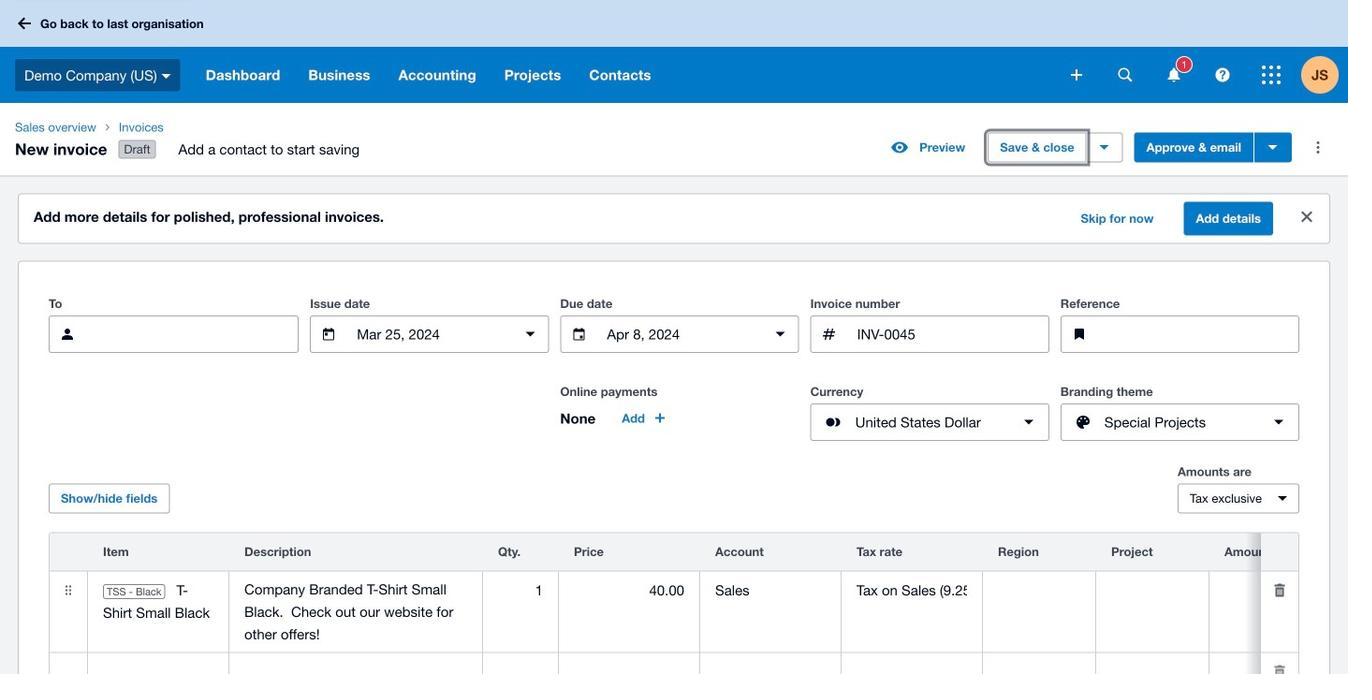 Task type: describe. For each thing, give the bounding box(es) containing it.
1 remove image from the top
[[1261, 572, 1299, 609]]

contact element
[[49, 316, 299, 353]]

drag and drop line image
[[50, 572, 87, 609]]

more date options image
[[512, 316, 549, 353]]

invoice line item list element
[[49, 532, 1348, 674]]

2 remove image from the top
[[1261, 653, 1299, 674]]

more line item options element
[[1261, 533, 1299, 571]]



Task type: vqa. For each thing, say whether or not it's contained in the screenshot.
bottom report
no



Task type: locate. For each thing, give the bounding box(es) containing it.
more invoice options image
[[1299, 129, 1337, 166]]

2 horizontal spatial svg image
[[1216, 68, 1230, 82]]

1 vertical spatial remove image
[[1261, 653, 1299, 674]]

remove image
[[1261, 572, 1299, 609], [1261, 653, 1299, 674]]

None text field
[[855, 317, 1048, 352], [1105, 317, 1299, 352], [229, 654, 482, 674], [855, 317, 1048, 352], [1105, 317, 1299, 352], [229, 654, 482, 674]]

None text field
[[94, 317, 298, 352], [355, 317, 504, 352], [605, 317, 754, 352], [229, 572, 482, 652], [94, 317, 298, 352], [355, 317, 504, 352], [605, 317, 754, 352], [229, 572, 482, 652]]

more date options image
[[762, 316, 799, 353]]

1 horizontal spatial svg image
[[162, 74, 171, 78]]

0 horizontal spatial svg image
[[18, 17, 31, 29]]

invoice number element
[[810, 316, 1049, 353]]

0 vertical spatial remove image
[[1261, 572, 1299, 609]]

None field
[[483, 573, 558, 608], [559, 573, 699, 608], [700, 573, 841, 608], [842, 573, 982, 608], [983, 573, 1095, 608], [1096, 573, 1209, 608], [1210, 573, 1348, 608], [88, 654, 228, 674], [483, 654, 558, 674], [559, 654, 699, 674], [1210, 654, 1348, 674], [483, 573, 558, 608], [559, 573, 699, 608], [700, 573, 841, 608], [842, 573, 982, 608], [983, 573, 1095, 608], [1096, 573, 1209, 608], [1210, 573, 1348, 608], [88, 654, 228, 674], [483, 654, 558, 674], [559, 654, 699, 674], [1210, 654, 1348, 674]]

svg image
[[18, 17, 31, 29], [1216, 68, 1230, 82], [162, 74, 171, 78]]

banner
[[0, 0, 1348, 103]]

svg image
[[1262, 66, 1281, 84], [1118, 68, 1132, 82], [1168, 68, 1180, 82], [1071, 69, 1082, 81]]



